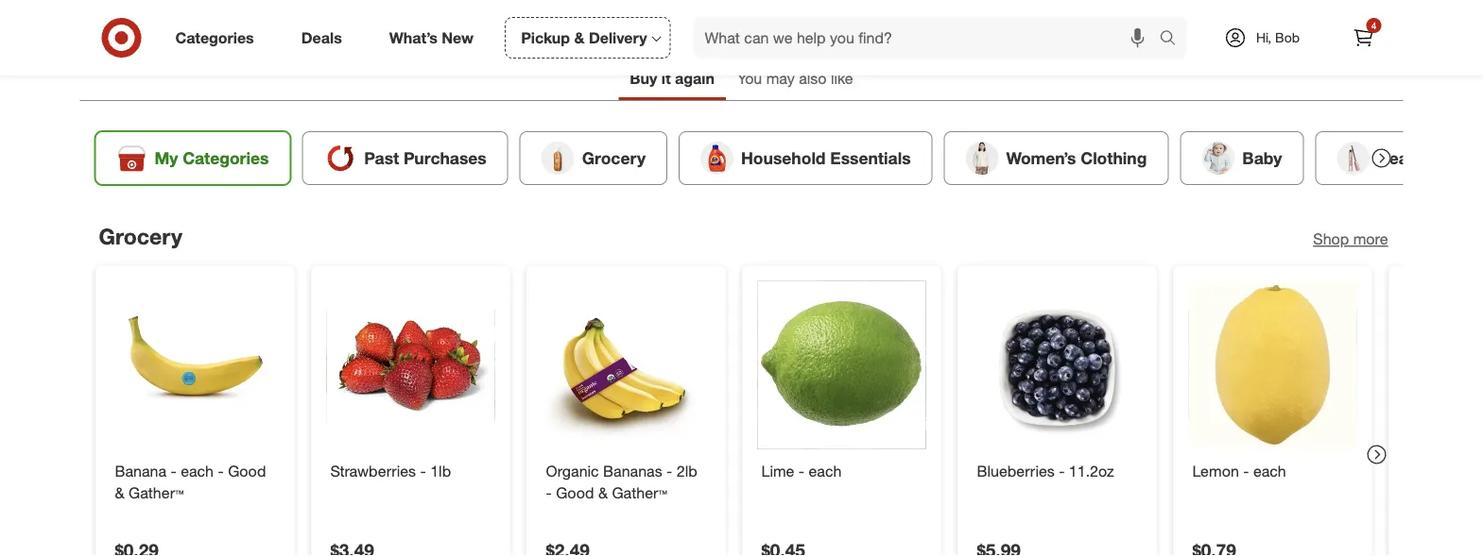 Task type: locate. For each thing, give the bounding box(es) containing it.
pickup
[[521, 28, 570, 47]]

pickup & delivery link
[[505, 17, 671, 59]]

0 vertical spatial grocery
[[582, 148, 646, 168]]

each right lime on the right bottom of page
[[809, 462, 842, 481]]

grocery
[[582, 148, 646, 168], [99, 223, 182, 249]]

1 horizontal spatial gather™
[[612, 484, 667, 502]]

4 link
[[1343, 17, 1384, 59]]

my categories
[[155, 148, 269, 168]]

purchases
[[404, 148, 487, 168]]

women's clothing
[[1006, 148, 1147, 168]]

search
[[1151, 30, 1196, 49]]

& down bananas
[[598, 484, 608, 502]]

each
[[181, 462, 214, 481], [809, 462, 842, 481], [1253, 462, 1286, 481]]

each inside lime - each link
[[809, 462, 842, 481]]

1 vertical spatial good
[[556, 484, 594, 502]]

gather™ inside organic bananas - 2lb - good & gather™
[[612, 484, 667, 502]]

grocery down buy
[[582, 148, 646, 168]]

organic bananas - 2lb - good & gather™ image
[[542, 281, 710, 450], [542, 281, 710, 450]]

each inside 'lemon - each' link
[[1253, 462, 1286, 481]]

each for lemon
[[1253, 462, 1286, 481]]

each for lime
[[809, 462, 842, 481]]

shop
[[1313, 230, 1349, 248]]

organic
[[546, 462, 599, 481]]

2 each from the left
[[809, 462, 842, 481]]

deals
[[301, 28, 342, 47]]

&
[[574, 28, 585, 47], [115, 484, 124, 502], [598, 484, 608, 502]]

1 horizontal spatial grocery
[[582, 148, 646, 168]]

gather™
[[129, 484, 184, 502], [612, 484, 667, 502]]

what's new
[[389, 28, 474, 47]]

good
[[228, 462, 266, 481], [556, 484, 594, 502]]

bob
[[1275, 29, 1300, 46]]

gather™ inside banana - each - good & gather™
[[129, 484, 184, 502]]

0 vertical spatial good
[[228, 462, 266, 481]]

strawberries - 1lb image
[[327, 281, 495, 450], [327, 281, 495, 450]]

lime - each
[[761, 462, 842, 481]]

you
[[737, 69, 762, 88]]

baby button
[[1180, 131, 1304, 185]]

delivery
[[589, 28, 647, 47]]

grocery button
[[520, 131, 667, 185]]

& down banana
[[115, 484, 124, 502]]

each inside banana - each - good & gather™
[[181, 462, 214, 481]]

strawberries - 1lb
[[330, 462, 451, 481]]

buy it again link
[[619, 61, 726, 100]]

& right pickup
[[574, 28, 585, 47]]

blueberries - 11.2oz image
[[973, 281, 1141, 450], [973, 281, 1141, 450]]

like
[[831, 69, 853, 88]]

essentials
[[830, 148, 911, 168]]

buy it again
[[630, 69, 715, 88]]

2 horizontal spatial each
[[1253, 462, 1286, 481]]

past
[[364, 148, 399, 168]]

grocery inside "button"
[[582, 148, 646, 168]]

2 gather™ from the left
[[612, 484, 667, 502]]

my
[[155, 148, 178, 168]]

banana - each - good & gather™ link
[[115, 461, 276, 504]]

1 horizontal spatial each
[[809, 462, 842, 481]]

1 horizontal spatial good
[[556, 484, 594, 502]]

strawberries - 1lb link
[[330, 461, 491, 483]]

household essentials button
[[679, 131, 933, 185]]

gather™ down bananas
[[612, 484, 667, 502]]

1 vertical spatial categories
[[183, 148, 269, 168]]

1 horizontal spatial &
[[574, 28, 585, 47]]

each right banana
[[181, 462, 214, 481]]

also
[[799, 69, 827, 88]]

you may also like link
[[726, 61, 865, 100]]

blueberries
[[977, 462, 1055, 481]]

each right lemon
[[1253, 462, 1286, 481]]

blueberries - 11.2oz
[[977, 462, 1114, 481]]

4
[[1371, 19, 1377, 31]]

organic bananas - 2lb - good & gather™
[[546, 462, 697, 502]]

0 horizontal spatial &
[[115, 484, 124, 502]]

strawberries
[[330, 462, 416, 481]]

2 horizontal spatial &
[[598, 484, 608, 502]]

categories
[[175, 28, 254, 47], [183, 148, 269, 168]]

0 horizontal spatial gather™
[[129, 484, 184, 502]]

-
[[171, 462, 176, 481], [218, 462, 224, 481], [420, 462, 426, 481], [667, 462, 672, 481], [799, 462, 805, 481], [1059, 462, 1065, 481], [1243, 462, 1249, 481], [546, 484, 552, 502]]

1 each from the left
[[181, 462, 214, 481]]

grocery down my
[[99, 223, 182, 249]]

lime - each image
[[758, 281, 926, 450], [758, 281, 926, 450]]

lime
[[761, 462, 794, 481]]

each for banana
[[181, 462, 214, 481]]

1 gather™ from the left
[[129, 484, 184, 502]]

you may also like
[[737, 69, 853, 88]]

lemon - each link
[[1193, 461, 1353, 483]]

lemon - each image
[[1189, 281, 1357, 450], [1189, 281, 1357, 450]]

past purchases button
[[302, 131, 508, 185]]

3 each from the left
[[1253, 462, 1286, 481]]

pickup & delivery
[[521, 28, 647, 47]]

banana - each - good & gather™ image
[[111, 281, 279, 450], [111, 281, 279, 450]]

0 horizontal spatial grocery
[[99, 223, 182, 249]]

0 horizontal spatial good
[[228, 462, 266, 481]]

gather™ down banana
[[129, 484, 184, 502]]

more
[[1353, 230, 1388, 248]]

lemon - each
[[1193, 462, 1286, 481]]

0 horizontal spatial each
[[181, 462, 214, 481]]

what's
[[389, 28, 438, 47]]



Task type: vqa. For each thing, say whether or not it's contained in the screenshot.
in in button
no



Task type: describe. For each thing, give the bounding box(es) containing it.
women's clothing button
[[944, 131, 1169, 185]]

what's new link
[[373, 17, 497, 59]]

2lb
[[677, 462, 697, 481]]

shop more button
[[1313, 229, 1388, 250]]

new
[[442, 28, 474, 47]]

beauty
[[1378, 148, 1433, 168]]

banana
[[115, 462, 166, 481]]

& inside organic bananas - 2lb - good & gather™
[[598, 484, 608, 502]]

household essentials
[[741, 148, 911, 168]]

clothing
[[1081, 148, 1147, 168]]

my categories button
[[95, 131, 291, 185]]

hi, bob
[[1256, 29, 1300, 46]]

categories inside button
[[183, 148, 269, 168]]

banana - each - good & gather™
[[115, 462, 266, 502]]

may
[[766, 69, 795, 88]]

it
[[662, 69, 671, 88]]

again
[[675, 69, 715, 88]]

good inside banana - each - good & gather™
[[228, 462, 266, 481]]

blueberries - 11.2oz link
[[977, 461, 1138, 483]]

women's
[[1006, 148, 1076, 168]]

bananas
[[603, 462, 662, 481]]

organic bananas - 2lb - good & gather™ link
[[546, 461, 707, 504]]

What can we help you find? suggestions appear below search field
[[693, 17, 1164, 59]]

1lb
[[430, 462, 451, 481]]

1 vertical spatial grocery
[[99, 223, 182, 249]]

& inside banana - each - good & gather™
[[115, 484, 124, 502]]

good inside organic bananas - 2lb - good & gather™
[[556, 484, 594, 502]]

search button
[[1151, 17, 1196, 62]]

0 vertical spatial categories
[[175, 28, 254, 47]]

categories link
[[159, 17, 278, 59]]

lime - each link
[[761, 461, 922, 483]]

lemon
[[1193, 462, 1239, 481]]

shop more
[[1313, 230, 1388, 248]]

past purchases
[[364, 148, 487, 168]]

beauty button
[[1315, 131, 1455, 185]]

buy
[[630, 69, 657, 88]]

11.2oz
[[1069, 462, 1114, 481]]

household
[[741, 148, 826, 168]]

deals link
[[285, 17, 366, 59]]

hi,
[[1256, 29, 1272, 46]]

baby
[[1242, 148, 1282, 168]]



